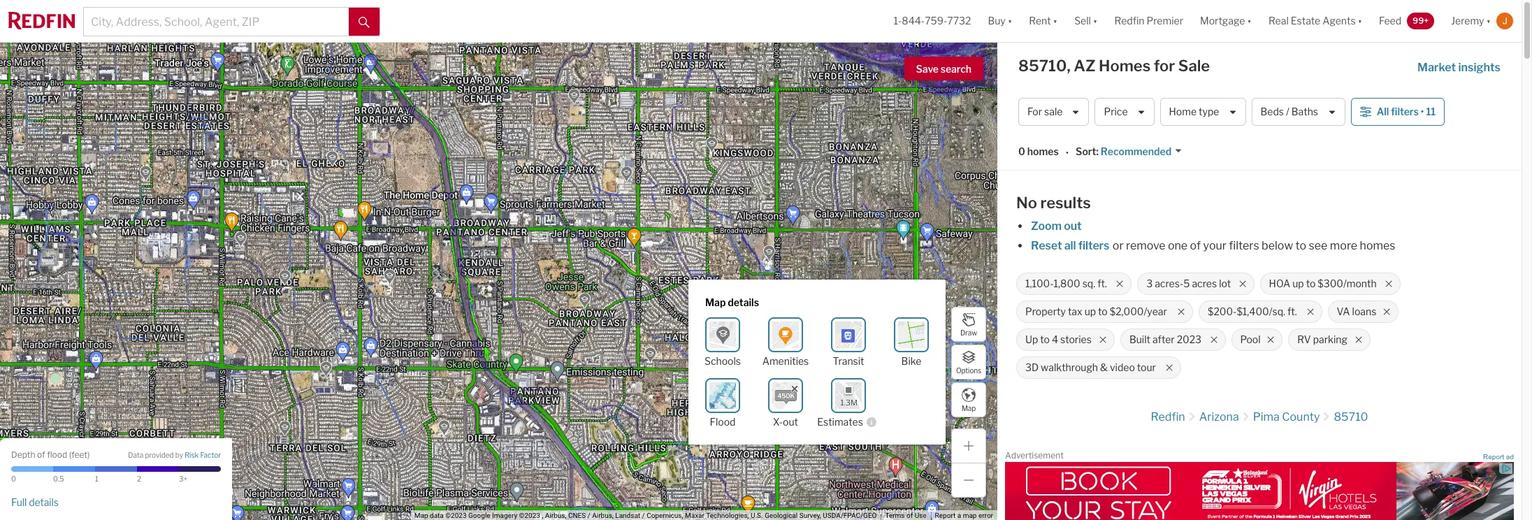 Task type: vqa. For each thing, say whether or not it's contained in the screenshot.
1223
no



Task type: locate. For each thing, give the bounding box(es) containing it.
1 vertical spatial up
[[1085, 306, 1096, 318]]

ad region
[[1005, 462, 1514, 520]]

0 horizontal spatial map
[[414, 512, 428, 519]]

a
[[957, 512, 961, 519]]

▾ right agents
[[1358, 15, 1362, 27]]

report inside button
[[1483, 453, 1504, 461]]

terms of use
[[885, 512, 927, 519]]

1 horizontal spatial map
[[705, 297, 726, 308]]

1 vertical spatial homes
[[1360, 239, 1395, 252]]

redfin premier button
[[1106, 0, 1192, 42]]

no
[[1016, 194, 1037, 212]]

1 horizontal spatial details
[[728, 297, 759, 308]]

up right hoa
[[1292, 278, 1304, 290]]

0 vertical spatial ft.
[[1097, 278, 1107, 290]]

airbus, left landsat
[[592, 512, 614, 519]]

airbus, right ,
[[545, 512, 566, 519]]

homes
[[1027, 146, 1059, 158], [1360, 239, 1395, 252]]

0 horizontal spatial •
[[1066, 147, 1069, 158]]

/ right landsat
[[642, 512, 645, 519]]

1 vertical spatial map
[[962, 404, 976, 412]]

1 vertical spatial •
[[1066, 147, 1069, 158]]

3 ▾ from the left
[[1093, 15, 1098, 27]]

0.5
[[53, 475, 64, 483]]

sell
[[1074, 15, 1091, 27]]

3 acres-5 acres lot
[[1146, 278, 1231, 290]]

0 vertical spatial map
[[705, 297, 726, 308]]

0 vertical spatial details
[[728, 297, 759, 308]]

arizona link
[[1199, 410, 1239, 424]]

buy ▾
[[988, 15, 1012, 27]]

1 horizontal spatial up
[[1292, 278, 1304, 290]]

report left ad
[[1483, 453, 1504, 461]]

out left estimates
[[783, 416, 798, 428]]

0 for 0
[[11, 475, 16, 483]]

report for report ad
[[1483, 453, 1504, 461]]

pima county link
[[1253, 410, 1320, 424]]

out up reset all filters 'button'
[[1064, 219, 1082, 233]]

va loans
[[1337, 306, 1376, 318]]

out inside zoom out reset all filters or remove one of your filters below to see more homes
[[1064, 219, 1082, 233]]

0 horizontal spatial 0
[[11, 475, 16, 483]]

7732
[[947, 15, 971, 27]]

full
[[11, 496, 27, 508]]

of left flood on the left bottom of the page
[[37, 449, 45, 460]]

• for filters
[[1421, 106, 1424, 118]]

1 vertical spatial report
[[935, 512, 956, 519]]

3+
[[179, 475, 187, 483]]

0 up full
[[11, 475, 16, 483]]

▾ inside mortgage ▾ dropdown button
[[1247, 15, 1252, 27]]

0 vertical spatial out
[[1064, 219, 1082, 233]]

hoa
[[1269, 278, 1290, 290]]

$1,400/sq.
[[1237, 306, 1285, 318]]

redfin link
[[1151, 410, 1185, 424]]

1 horizontal spatial out
[[1064, 219, 1082, 233]]

0 vertical spatial 0
[[1018, 146, 1025, 158]]

2 horizontal spatial filters
[[1391, 106, 1419, 118]]

/ right beds
[[1286, 106, 1289, 118]]

1 horizontal spatial report
[[1483, 453, 1504, 461]]

rent ▾ button
[[1021, 0, 1066, 42]]

homes right more
[[1360, 239, 1395, 252]]

0 horizontal spatial of
[[37, 449, 45, 460]]

0 vertical spatial up
[[1292, 278, 1304, 290]]

▾ for sell ▾
[[1093, 15, 1098, 27]]

1-844-759-7732
[[894, 15, 971, 27]]

by
[[175, 451, 183, 459]]

out inside button
[[783, 416, 798, 428]]

hoa up to $300/month
[[1269, 278, 1377, 290]]

▾ inside rent ▾ dropdown button
[[1053, 15, 1058, 27]]

redfin down remove 3d walkthrough & video tour icon
[[1151, 410, 1185, 424]]

map region
[[0, 0, 1164, 520]]

0 horizontal spatial /
[[588, 512, 590, 519]]

type
[[1199, 106, 1219, 118]]

insights
[[1458, 61, 1501, 74]]

1 horizontal spatial •
[[1421, 106, 1424, 118]]

redfin
[[1114, 15, 1145, 27], [1151, 410, 1185, 424]]

1 horizontal spatial airbus,
[[592, 512, 614, 519]]

x-out
[[773, 416, 798, 428]]

2 horizontal spatial map
[[962, 404, 976, 412]]

map button
[[951, 382, 986, 417]]

1 horizontal spatial redfin
[[1151, 410, 1185, 424]]

1 vertical spatial out
[[783, 416, 798, 428]]

▾ left user photo
[[1486, 15, 1491, 27]]

/ right cnes
[[588, 512, 590, 519]]

2 airbus, from the left
[[592, 512, 614, 519]]

save
[[916, 63, 939, 75]]

x-
[[773, 416, 783, 428]]

• left sort
[[1066, 147, 1069, 158]]

ft. right sq.
[[1097, 278, 1107, 290]]

1-
[[894, 15, 902, 27]]

0 horizontal spatial report
[[935, 512, 956, 519]]

1 vertical spatial redfin
[[1151, 410, 1185, 424]]

real estate agents ▾ link
[[1268, 0, 1362, 42]]

report a map error
[[935, 512, 993, 519]]

0 horizontal spatial homes
[[1027, 146, 1059, 158]]

remove hoa up to $300/month image
[[1384, 280, 1393, 288]]

•
[[1421, 106, 1424, 118], [1066, 147, 1069, 158]]

remove $200-$1,400/sq. ft. image
[[1306, 308, 1314, 316]]

6 ▾ from the left
[[1486, 15, 1491, 27]]

• inside button
[[1421, 106, 1424, 118]]

baths
[[1291, 106, 1318, 118]]

data provided by risk factor
[[128, 451, 221, 459]]

0 vertical spatial of
[[1190, 239, 1201, 252]]

11
[[1426, 106, 1436, 118]]

map up schools 'button' on the left bottom
[[705, 297, 726, 308]]

county
[[1282, 410, 1320, 424]]

0 down for sale button
[[1018, 146, 1025, 158]]

details right full
[[29, 496, 59, 508]]

▾ inside buy ▾ dropdown button
[[1008, 15, 1012, 27]]

acres
[[1192, 278, 1217, 290]]

redfin premier
[[1114, 15, 1183, 27]]

0 horizontal spatial airbus,
[[545, 512, 566, 519]]

4 ▾ from the left
[[1247, 15, 1252, 27]]

of right one
[[1190, 239, 1201, 252]]

1 vertical spatial of
[[37, 449, 45, 460]]

3
[[1146, 278, 1153, 290]]

5
[[1183, 278, 1190, 290]]

feet
[[71, 449, 87, 460]]

▾ inside sell ▾ dropdown button
[[1093, 15, 1098, 27]]

out for zoom
[[1064, 219, 1082, 233]]

transit
[[833, 355, 864, 367]]

map down options on the bottom of the page
[[962, 404, 976, 412]]

up right tax
[[1085, 306, 1096, 318]]

$2,000/year
[[1110, 306, 1167, 318]]

factor
[[200, 451, 221, 459]]

©2023 left ,
[[519, 512, 540, 519]]

0 vertical spatial homes
[[1027, 146, 1059, 158]]

remove 3 acres-5 acres lot image
[[1238, 280, 1247, 288]]

:
[[1096, 146, 1099, 158]]

▾ right mortgage
[[1247, 15, 1252, 27]]

1 horizontal spatial ft.
[[1287, 306, 1297, 318]]

map inside button
[[962, 404, 976, 412]]

ft. left remove $200-$1,400/sq. ft. icon
[[1287, 306, 1297, 318]]

▾ right the buy
[[1008, 15, 1012, 27]]

use
[[915, 512, 927, 519]]

1 ▾ from the left
[[1008, 15, 1012, 27]]

0 horizontal spatial ©2023
[[445, 512, 467, 519]]

1,100-1,800 sq. ft.
[[1025, 278, 1107, 290]]

3d walkthrough & video tour
[[1025, 362, 1156, 373]]

1-844-759-7732 link
[[894, 15, 971, 27]]

va
[[1337, 306, 1350, 318]]

0 vertical spatial •
[[1421, 106, 1424, 118]]

real estate agents ▾ button
[[1260, 0, 1371, 42]]

report left a
[[935, 512, 956, 519]]

map left the data
[[414, 512, 428, 519]]

no results
[[1016, 194, 1091, 212]]

survey,
[[799, 512, 821, 519]]

5 ▾ from the left
[[1358, 15, 1362, 27]]

to left the see
[[1296, 239, 1306, 252]]

1 horizontal spatial homes
[[1360, 239, 1395, 252]]

zoom out button
[[1030, 219, 1082, 233]]

1 horizontal spatial ©2023
[[519, 512, 540, 519]]

1 vertical spatial details
[[29, 496, 59, 508]]

your
[[1203, 239, 1227, 252]]

up
[[1025, 334, 1038, 346]]

0 inside 0 homes •
[[1018, 146, 1025, 158]]

0 horizontal spatial details
[[29, 496, 59, 508]]

sale
[[1178, 57, 1210, 75]]

risk
[[185, 451, 199, 459]]

options button
[[951, 345, 986, 380]]

terms of use link
[[885, 512, 927, 519]]

homes down for sale
[[1027, 146, 1059, 158]]

report
[[1483, 453, 1504, 461], [935, 512, 956, 519]]

details inside button
[[29, 496, 59, 508]]

of inside zoom out reset all filters or remove one of your filters below to see more homes
[[1190, 239, 1201, 252]]

2 vertical spatial of
[[907, 512, 913, 519]]

0 vertical spatial redfin
[[1114, 15, 1145, 27]]

dialog
[[688, 280, 946, 444]]

2 horizontal spatial of
[[1190, 239, 1201, 252]]

map data ©2023 google  imagery ©2023 , airbus, cnes / airbus, landsat / copernicus, maxar technologies, u.s. geological survey, usda/fpac/geo
[[414, 512, 877, 519]]

to inside zoom out reset all filters or remove one of your filters below to see more homes
[[1296, 239, 1306, 252]]

all filters • 11
[[1377, 106, 1436, 118]]

google image
[[3, 502, 50, 520]]

all filters • 11 button
[[1351, 98, 1445, 126]]

recommended button
[[1099, 145, 1183, 158]]

redfin inside button
[[1114, 15, 1145, 27]]

dialog containing map details
[[688, 280, 946, 444]]

of left use
[[907, 512, 913, 519]]

0 horizontal spatial out
[[783, 416, 798, 428]]

depth of flood ( feet )
[[11, 449, 90, 460]]

©2023 right the data
[[445, 512, 467, 519]]

4
[[1052, 334, 1058, 346]]

imagery
[[492, 512, 517, 519]]

details for map details
[[728, 297, 759, 308]]

lot
[[1219, 278, 1231, 290]]

▾ for rent ▾
[[1053, 15, 1058, 27]]

2 vertical spatial map
[[414, 512, 428, 519]]

2 ▾ from the left
[[1053, 15, 1058, 27]]

remove rv parking image
[[1354, 335, 1363, 344]]

• inside 0 homes •
[[1066, 147, 1069, 158]]

details up schools 'button' on the left bottom
[[728, 297, 759, 308]]

/ inside button
[[1286, 106, 1289, 118]]

redfin left premier
[[1114, 15, 1145, 27]]

built
[[1129, 334, 1150, 346]]

▾ right sell
[[1093, 15, 1098, 27]]

map for map data ©2023 google  imagery ©2023 , airbus, cnes / airbus, landsat / copernicus, maxar technologies, u.s. geological survey, usda/fpac/geo
[[414, 512, 428, 519]]

2 horizontal spatial /
[[1286, 106, 1289, 118]]

1 airbus, from the left
[[545, 512, 566, 519]]

home
[[1169, 106, 1197, 118]]

for sale button
[[1018, 98, 1089, 126]]

remove pool image
[[1267, 335, 1275, 344]]

amenities button
[[762, 317, 809, 367]]

u.s.
[[751, 512, 763, 519]]

1 horizontal spatial 0
[[1018, 146, 1025, 158]]

0 vertical spatial report
[[1483, 453, 1504, 461]]

home type button
[[1160, 98, 1246, 126]]

▾ right rent
[[1053, 15, 1058, 27]]

0 horizontal spatial redfin
[[1114, 15, 1145, 27]]

estimates button
[[817, 378, 880, 428]]

real estate agents ▾
[[1268, 15, 1362, 27]]

market
[[1417, 61, 1456, 74]]

1 horizontal spatial of
[[907, 512, 913, 519]]

)
[[87, 449, 90, 460]]

1 vertical spatial 0
[[11, 475, 16, 483]]

• left "11"
[[1421, 106, 1424, 118]]

video
[[1110, 362, 1135, 373]]



Task type: describe. For each thing, give the bounding box(es) containing it.
map for map details
[[705, 297, 726, 308]]

to up remove $200-$1,400/sq. ft. icon
[[1306, 278, 1316, 290]]

mortgage ▾
[[1200, 15, 1252, 27]]

1 ©2023 from the left
[[445, 512, 467, 519]]

3d
[[1025, 362, 1039, 373]]

ad
[[1506, 453, 1514, 461]]

rent ▾
[[1029, 15, 1058, 27]]

of for depth of flood ( feet )
[[37, 449, 45, 460]]

bike
[[901, 355, 921, 367]]

terms
[[885, 512, 905, 519]]

stories
[[1060, 334, 1092, 346]]

99+
[[1413, 15, 1429, 26]]

home type
[[1169, 106, 1219, 118]]

remove 3d walkthrough & video tour image
[[1165, 363, 1173, 372]]

draw button
[[951, 307, 986, 342]]

schools
[[705, 355, 741, 367]]

rv parking
[[1297, 334, 1348, 346]]

sort :
[[1076, 146, 1099, 158]]

remove up to 4 stories image
[[1099, 335, 1107, 344]]

$200-
[[1208, 306, 1237, 318]]

estate
[[1291, 15, 1320, 27]]

report for report a map error
[[935, 512, 956, 519]]

provided
[[145, 451, 174, 459]]

• for homes
[[1066, 147, 1069, 158]]

amenities
[[762, 355, 809, 367]]

1 horizontal spatial /
[[642, 512, 645, 519]]

,
[[542, 512, 543, 519]]

beds
[[1261, 106, 1284, 118]]

sell ▾ button
[[1074, 0, 1098, 42]]

sort
[[1076, 146, 1096, 158]]

0 for 0 homes •
[[1018, 146, 1025, 158]]

filters inside button
[[1391, 106, 1419, 118]]

▾ for jeremy ▾
[[1486, 15, 1491, 27]]

property tax up to $2,000/year
[[1025, 306, 1167, 318]]

0 homes •
[[1018, 146, 1069, 158]]

full details button
[[11, 496, 59, 509]]

1 vertical spatial ft.
[[1287, 306, 1297, 318]]

advertisement
[[1005, 450, 1064, 461]]

user photo image
[[1496, 13, 1513, 29]]

reset
[[1031, 239, 1062, 252]]

0 horizontal spatial ft.
[[1097, 278, 1107, 290]]

x-out button
[[768, 378, 803, 428]]

redfin for redfin
[[1151, 410, 1185, 424]]

to right tax
[[1098, 306, 1108, 318]]

property
[[1025, 306, 1066, 318]]

more
[[1330, 239, 1357, 252]]

for sale
[[1027, 106, 1063, 118]]

remove va loans image
[[1383, 308, 1391, 316]]

rent ▾ button
[[1029, 0, 1058, 42]]

mortgage ▾ button
[[1192, 0, 1260, 42]]

▾ for mortgage ▾
[[1247, 15, 1252, 27]]

market insights
[[1417, 61, 1501, 74]]

beds / baths button
[[1251, 98, 1345, 126]]

data
[[430, 512, 444, 519]]

submit search image
[[359, 17, 370, 28]]

1,100-
[[1025, 278, 1054, 290]]

redfin for redfin premier
[[1114, 15, 1145, 27]]

details for full details
[[29, 496, 59, 508]]

of for terms of use
[[907, 512, 913, 519]]

remove built after 2023 image
[[1210, 335, 1218, 344]]

1 horizontal spatial filters
[[1229, 239, 1259, 252]]

1,800
[[1054, 278, 1080, 290]]

map
[[963, 512, 977, 519]]

copernicus,
[[647, 512, 683, 519]]

2
[[137, 475, 141, 483]]

risk factor link
[[185, 451, 221, 461]]

arizona
[[1199, 410, 1239, 424]]

price
[[1104, 106, 1128, 118]]

out for x-
[[783, 416, 798, 428]]

feed
[[1379, 15, 1401, 27]]

▾ for buy ▾
[[1008, 15, 1012, 27]]

remove 1,100-1,800 sq. ft. image
[[1116, 280, 1124, 288]]

2 ©2023 from the left
[[519, 512, 540, 519]]

&
[[1100, 362, 1108, 373]]

see
[[1309, 239, 1328, 252]]

flood
[[47, 449, 67, 460]]

0 horizontal spatial up
[[1085, 306, 1096, 318]]

pima
[[1253, 410, 1280, 424]]

remove property tax up to $2,000/year image
[[1177, 308, 1185, 316]]

jeremy ▾
[[1451, 15, 1491, 27]]

buy ▾ button
[[979, 0, 1021, 42]]

save search
[[916, 63, 972, 75]]

homes inside zoom out reset all filters or remove one of your filters below to see more homes
[[1360, 239, 1395, 252]]

search
[[941, 63, 972, 75]]

to left 4
[[1040, 334, 1050, 346]]

85710 link
[[1334, 410, 1368, 424]]

homes inside 0 homes •
[[1027, 146, 1059, 158]]

for
[[1154, 57, 1175, 75]]

remove
[[1126, 239, 1165, 252]]

flood
[[710, 416, 736, 428]]

transit button
[[831, 317, 866, 367]]

recommended
[[1101, 146, 1172, 158]]

sell ▾
[[1074, 15, 1098, 27]]

85710, az homes for sale
[[1018, 57, 1210, 75]]

85710,
[[1018, 57, 1071, 75]]

estimates
[[817, 416, 863, 428]]

mortgage ▾ button
[[1200, 0, 1252, 42]]

844-
[[902, 15, 925, 27]]

reset all filters button
[[1030, 239, 1110, 252]]

▾ inside real estate agents ▾ link
[[1358, 15, 1362, 27]]

technologies,
[[706, 512, 749, 519]]

flood button
[[705, 378, 740, 428]]

map for map
[[962, 404, 976, 412]]

rent
[[1029, 15, 1051, 27]]

0 horizontal spatial filters
[[1078, 239, 1109, 252]]

google
[[468, 512, 490, 519]]

loans
[[1352, 306, 1376, 318]]

City, Address, School, Agent, ZIP search field
[[84, 8, 349, 36]]

homes
[[1099, 57, 1151, 75]]

1
[[95, 475, 98, 483]]

$300/month
[[1318, 278, 1377, 290]]

bike button
[[894, 317, 929, 367]]

az
[[1074, 57, 1096, 75]]



